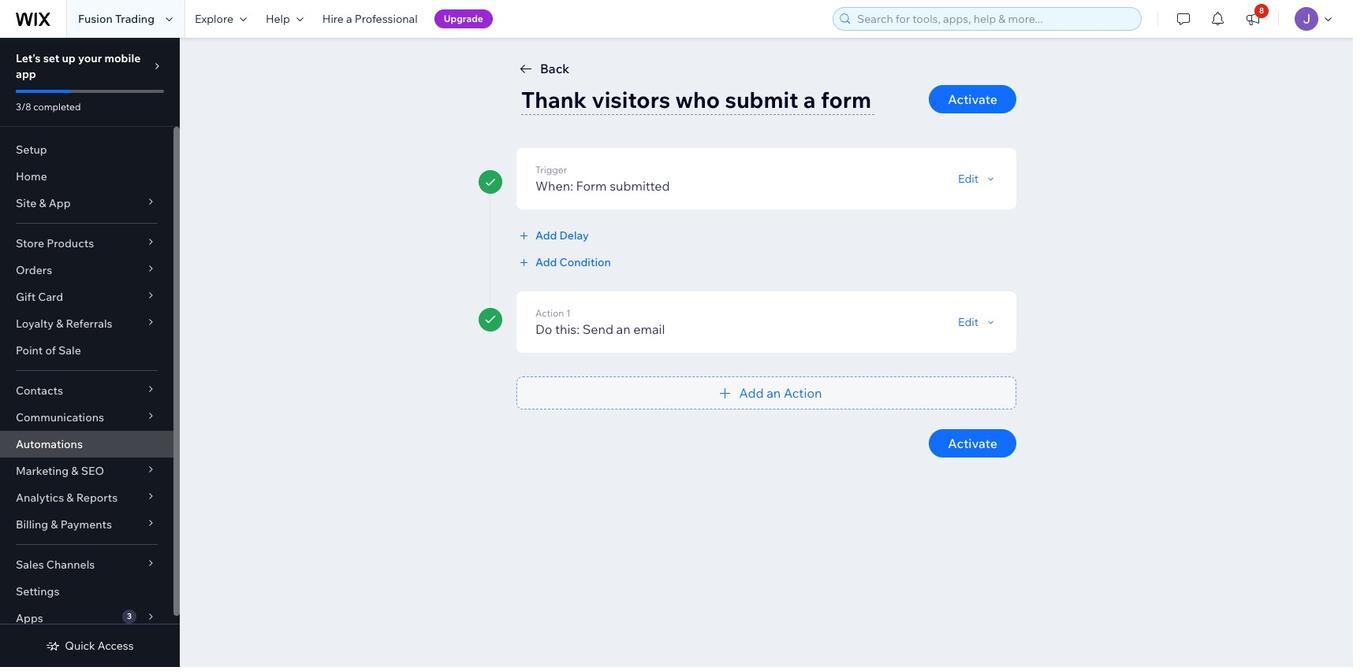 Task type: describe. For each thing, give the bounding box(es) containing it.
action inside add an action button
[[784, 386, 822, 401]]

billing
[[16, 518, 48, 532]]

quick access button
[[46, 640, 134, 654]]

trigger when: form submitted
[[535, 164, 670, 194]]

app
[[16, 67, 36, 81]]

3
[[127, 612, 132, 622]]

billing & payments
[[16, 518, 112, 532]]

home link
[[0, 163, 173, 190]]

marketing & seo
[[16, 464, 104, 479]]

when:
[[535, 178, 573, 194]]

gift card
[[16, 290, 63, 304]]

this:
[[555, 322, 580, 338]]

quick
[[65, 640, 95, 654]]

orders button
[[0, 257, 173, 284]]

send
[[583, 322, 613, 338]]

back button
[[517, 59, 570, 78]]

your
[[78, 51, 102, 65]]

edit button for do this: send an email
[[958, 315, 998, 330]]

add an action
[[739, 386, 822, 401]]

a inside hire a professional link
[[346, 12, 352, 26]]

products
[[47, 237, 94, 251]]

app
[[49, 196, 71, 211]]

upgrade button
[[434, 9, 493, 28]]

who
[[675, 86, 720, 114]]

channels
[[46, 558, 95, 572]]

set
[[43, 51, 59, 65]]

activate button for add an action button
[[929, 430, 1016, 458]]

1
[[566, 308, 571, 319]]

analytics
[[16, 491, 64, 505]]

point of sale
[[16, 344, 81, 358]]

3/8
[[16, 101, 31, 113]]

of
[[45, 344, 56, 358]]

upgrade
[[444, 13, 483, 24]]

sidebar element
[[0, 38, 180, 668]]

hire a professional link
[[313, 0, 427, 38]]

analytics & reports
[[16, 491, 118, 505]]

loyalty & referrals button
[[0, 311, 173, 338]]

submitted
[[610, 178, 670, 194]]

action inside action 1 do this: send an email
[[535, 308, 564, 319]]

billing & payments button
[[0, 512, 173, 539]]

condition
[[560, 255, 611, 270]]

add an action button
[[517, 377, 1016, 410]]

communications
[[16, 411, 104, 425]]

contacts
[[16, 384, 63, 398]]

trigger
[[535, 164, 567, 176]]

hire a professional
[[322, 12, 418, 26]]

contacts button
[[0, 378, 173, 405]]

reports
[[76, 491, 118, 505]]

access
[[98, 640, 134, 654]]

completed
[[33, 101, 81, 113]]

settings
[[16, 585, 59, 599]]

& for analytics
[[66, 491, 74, 505]]

gift
[[16, 290, 36, 304]]

add condition button
[[517, 255, 611, 270]]

hire
[[322, 12, 344, 26]]

sales channels button
[[0, 552, 173, 579]]

communications button
[[0, 405, 173, 431]]

payments
[[60, 518, 112, 532]]

point of sale link
[[0, 338, 173, 364]]

professional
[[355, 12, 418, 26]]

let's set up your mobile app
[[16, 51, 141, 81]]

store products button
[[0, 230, 173, 257]]

loyalty
[[16, 317, 54, 331]]

home
[[16, 170, 47, 184]]

form
[[821, 86, 871, 114]]

automations
[[16, 438, 83, 452]]

activate for back button
[[948, 91, 998, 107]]

an inside action 1 do this: send an email
[[616, 322, 631, 338]]

activate button for back button
[[929, 85, 1016, 114]]

point
[[16, 344, 43, 358]]

form
[[576, 178, 607, 194]]



Task type: vqa. For each thing, say whether or not it's contained in the screenshot.
bottom "and"
no



Task type: locate. For each thing, give the bounding box(es) containing it.
activate for add an action button
[[948, 436, 998, 452]]

& for marketing
[[71, 464, 78, 479]]

sales
[[16, 558, 44, 572]]

2 edit button from the top
[[958, 315, 998, 330]]

0 horizontal spatial an
[[616, 322, 631, 338]]

& right loyalty
[[56, 317, 63, 331]]

1 edit from the top
[[958, 172, 979, 186]]

an
[[616, 322, 631, 338], [767, 386, 781, 401]]

0 horizontal spatial a
[[346, 12, 352, 26]]

0 vertical spatial a
[[346, 12, 352, 26]]

apps
[[16, 612, 43, 626]]

explore
[[195, 12, 233, 26]]

0 vertical spatial add
[[535, 229, 557, 243]]

2 edit from the top
[[958, 315, 979, 330]]

0 vertical spatial action
[[535, 308, 564, 319]]

1 horizontal spatial a
[[803, 86, 816, 114]]

let's
[[16, 51, 41, 65]]

trading
[[115, 12, 155, 26]]

site & app button
[[0, 190, 173, 217]]

action 1 do this: send an email
[[535, 308, 665, 338]]

0 vertical spatial edit button
[[958, 172, 998, 186]]

settings link
[[0, 579, 173, 606]]

add for add an action
[[739, 386, 764, 401]]

&
[[39, 196, 46, 211], [56, 317, 63, 331], [71, 464, 78, 479], [66, 491, 74, 505], [51, 518, 58, 532]]

2 activate from the top
[[948, 436, 998, 452]]

store
[[16, 237, 44, 251]]

add condition
[[535, 255, 611, 270]]

referrals
[[66, 317, 112, 331]]

fusion trading
[[78, 12, 155, 26]]

1 vertical spatial activate button
[[929, 430, 1016, 458]]

a right hire
[[346, 12, 352, 26]]

thank visitors who submit a form
[[521, 86, 871, 114]]

1 vertical spatial action
[[784, 386, 822, 401]]

& for loyalty
[[56, 317, 63, 331]]

quick access
[[65, 640, 134, 654]]

& for site
[[39, 196, 46, 211]]

1 vertical spatial activate
[[948, 436, 998, 452]]

add delay
[[535, 229, 589, 243]]

delay
[[560, 229, 589, 243]]

automations link
[[0, 431, 173, 458]]

sales channels
[[16, 558, 95, 572]]

& right site
[[39, 196, 46, 211]]

an inside button
[[767, 386, 781, 401]]

1 horizontal spatial action
[[784, 386, 822, 401]]

help
[[266, 12, 290, 26]]

1 horizontal spatial an
[[767, 386, 781, 401]]

email
[[633, 322, 665, 338]]

1 vertical spatial an
[[767, 386, 781, 401]]

up
[[62, 51, 76, 65]]

edit button for when: form submitted
[[958, 172, 998, 186]]

site & app
[[16, 196, 71, 211]]

1 vertical spatial edit button
[[958, 315, 998, 330]]

store products
[[16, 237, 94, 251]]

0 vertical spatial activate button
[[929, 85, 1016, 114]]

1 activate from the top
[[948, 91, 998, 107]]

8 button
[[1236, 0, 1270, 38]]

& for billing
[[51, 518, 58, 532]]

1 vertical spatial add
[[535, 255, 557, 270]]

edit for do this: send an email
[[958, 315, 979, 330]]

card
[[38, 290, 63, 304]]

Search for tools, apps, help & more... field
[[852, 8, 1136, 30]]

a left form at the top of page
[[803, 86, 816, 114]]

orders
[[16, 263, 52, 278]]

setup
[[16, 143, 47, 157]]

back
[[540, 61, 570, 76]]

seo
[[81, 464, 104, 479]]

& right billing
[[51, 518, 58, 532]]

8
[[1259, 6, 1264, 16]]

& inside dropdown button
[[56, 317, 63, 331]]

0 vertical spatial an
[[616, 322, 631, 338]]

mobile
[[104, 51, 141, 65]]

edit for when: form submitted
[[958, 172, 979, 186]]

1 activate button from the top
[[929, 85, 1016, 114]]

add inside button
[[739, 386, 764, 401]]

help button
[[256, 0, 313, 38]]

gift card button
[[0, 284, 173, 311]]

2 vertical spatial add
[[739, 386, 764, 401]]

1 edit button from the top
[[958, 172, 998, 186]]

fusion
[[78, 12, 113, 26]]

& left reports
[[66, 491, 74, 505]]

analytics & reports button
[[0, 485, 173, 512]]

0 vertical spatial edit
[[958, 172, 979, 186]]

0 vertical spatial activate
[[948, 91, 998, 107]]

setup link
[[0, 136, 173, 163]]

sale
[[58, 344, 81, 358]]

visitors
[[592, 86, 671, 114]]

3/8 completed
[[16, 101, 81, 113]]

1 vertical spatial edit
[[958, 315, 979, 330]]

edit
[[958, 172, 979, 186], [958, 315, 979, 330]]

2 activate button from the top
[[929, 430, 1016, 458]]

& left seo
[[71, 464, 78, 479]]

do
[[535, 322, 552, 338]]

submit
[[725, 86, 798, 114]]

add for add condition
[[535, 255, 557, 270]]

add for add delay
[[535, 229, 557, 243]]

edit button
[[958, 172, 998, 186], [958, 315, 998, 330]]

activate button
[[929, 85, 1016, 114], [929, 430, 1016, 458]]

site
[[16, 196, 36, 211]]

1 vertical spatial a
[[803, 86, 816, 114]]

0 horizontal spatial action
[[535, 308, 564, 319]]

& inside dropdown button
[[66, 491, 74, 505]]

marketing & seo button
[[0, 458, 173, 485]]

add delay button
[[517, 229, 589, 243]]

loyalty & referrals
[[16, 317, 112, 331]]

action
[[535, 308, 564, 319], [784, 386, 822, 401]]

thank
[[521, 86, 587, 114]]

marketing
[[16, 464, 69, 479]]



